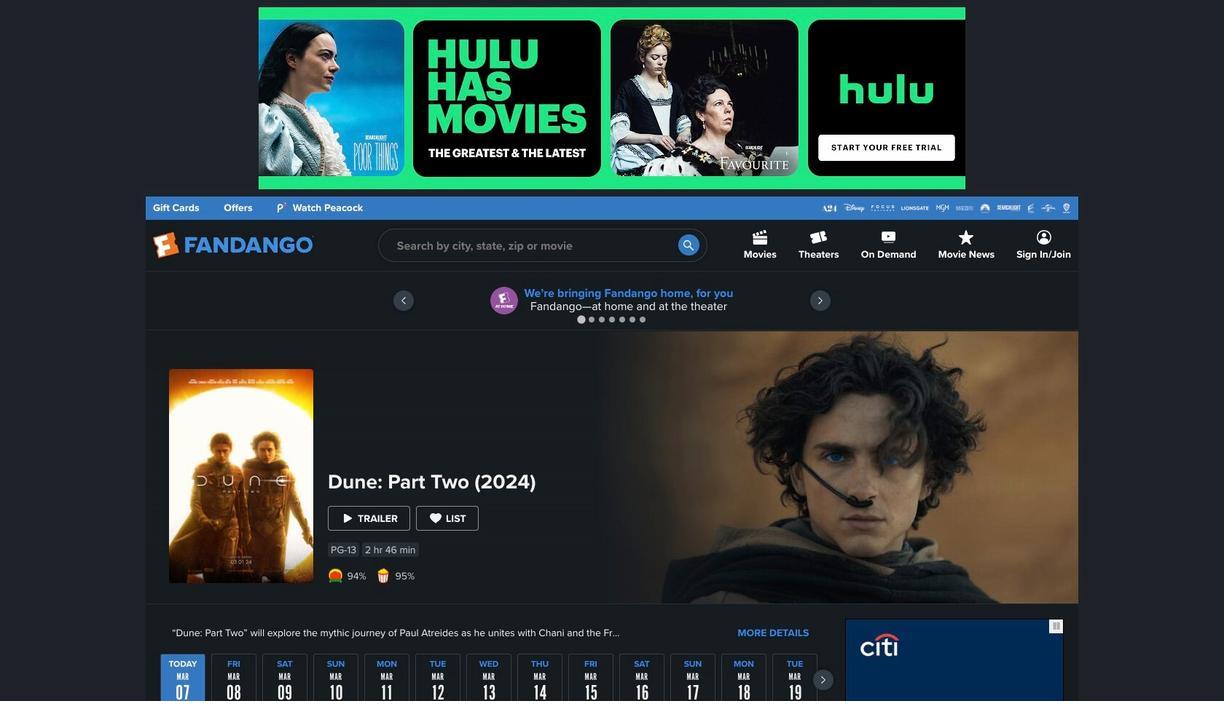 Task type: vqa. For each thing, say whether or not it's contained in the screenshot.
region
yes



Task type: describe. For each thing, give the bounding box(es) containing it.
advertisement element inside "movie summary" element
[[845, 620, 1064, 702]]

dune: part two (2024) movie poster image
[[169, 370, 313, 584]]

0 vertical spatial advertisement element
[[259, 7, 966, 189]]

offer icon image
[[491, 287, 519, 315]]

flat image
[[376, 569, 391, 584]]

movie summary element
[[146, 332, 1079, 702]]

1 vertical spatial region
[[160, 654, 834, 702]]

1 of 15 group
[[160, 654, 206, 702]]



Task type: locate. For each thing, give the bounding box(es) containing it.
None search field
[[378, 229, 708, 262]]

Search by city, state, zip or movie text field
[[378, 229, 708, 262]]

1 vertical spatial advertisement element
[[845, 620, 1064, 702]]

advertisement element
[[259, 7, 966, 189], [845, 620, 1064, 702]]

flat image
[[328, 569, 343, 584]]

0 vertical spatial region
[[146, 272, 1079, 330]]

select a slide to show tab list
[[146, 314, 1079, 325]]

region
[[146, 272, 1079, 330], [160, 654, 834, 702]]



